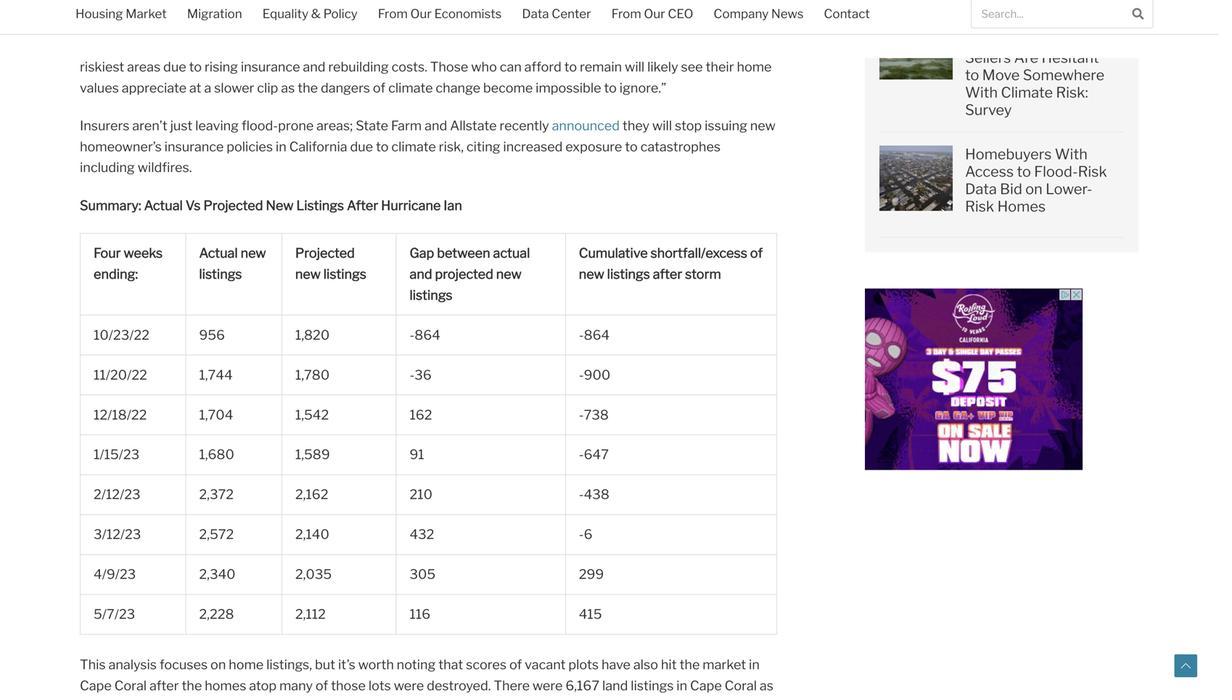 Task type: describe. For each thing, give the bounding box(es) containing it.
from our ceo
[[612, 6, 694, 21]]

homebuyers
[[244, 17, 320, 33]]

nearly
[[966, 14, 1010, 31]]

homes
[[205, 678, 246, 694]]

due inside they will stop issuing new homeowner's insurance policies in california due to climate risk, citing increased exposure to catastrophes including wildfires.
[[350, 139, 373, 155]]

slower
[[214, 80, 254, 96]]

ultimately,
[[382, 38, 445, 54]]

- for 91
[[579, 447, 584, 463]]

ending:
[[94, 266, 138, 282]]

recently
[[500, 118, 549, 134]]

aren't
[[132, 118, 168, 134]]

to down they
[[625, 139, 638, 155]]

vacant
[[525, 657, 566, 673]]

- for 210
[[579, 487, 584, 503]]

1,680
[[199, 447, 234, 463]]

search image
[[1133, 8, 1145, 19]]

appreciate
[[122, 80, 187, 96]]

1,542
[[295, 407, 329, 423]]

will inside they will stop issuing new homeowner's insurance policies in california due to climate risk, citing increased exposure to catastrophes including wildfires.
[[653, 118, 672, 134]]

who
[[471, 59, 497, 75]]

lower-
[[1046, 180, 1093, 198]]

this analysis focuses on home listings, but it's worth noting that scores of vacant plots have also hit the market in cape coral after the homes atop many of those lots were destroyed. there were 6,167 land listings in cape coral as of june 16—comparable with the number of home listings (6,619). some don't mention the impact of the storm 
[[80, 657, 774, 699]]

1,744
[[199, 367, 233, 383]]

market
[[126, 6, 167, 21]]

homebuyers inside nearly two-thirds of homebuyers and sellers are hesitant to move somewhere with climate risk: survey
[[966, 31, 1052, 49]]

increased
[[503, 139, 563, 155]]

432
[[410, 527, 435, 543]]

have inside this analysis focuses on home listings, but it's worth noting that scores of vacant plots have also hit the market in cape coral after the homes atop many of those lots were destroyed. there were 6,167 land listings in cape coral as of june 16—comparable with the number of home listings (6,619). some don't mention the impact of the storm
[[602, 657, 631, 673]]

- for 432
[[579, 527, 584, 543]]

data center
[[522, 6, 591, 21]]

1,820
[[295, 327, 330, 343]]

2 were from the left
[[533, 678, 563, 694]]

new
[[266, 197, 294, 213]]

- up 162
[[410, 367, 415, 383]]

florida,
[[425, 17, 470, 33]]

to inside homebuyers with access to flood-risk data bid on lower- risk homes
[[1017, 162, 1032, 180]]

stop
[[675, 118, 702, 134]]

of down but
[[316, 678, 328, 694]]

(6,619).
[[429, 699, 474, 699]]

rebuilding
[[328, 59, 389, 75]]

2/12/23
[[94, 487, 141, 503]]

many
[[280, 678, 313, 694]]

including
[[80, 160, 135, 176]]

listings inside cumulative shortfall/excess of new listings after storm
[[607, 266, 650, 282]]

116
[[410, 606, 431, 622]]

to inside nearly two-thirds of homebuyers and sellers are hesitant to move somewhere with climate risk: survey
[[966, 66, 980, 84]]

into
[[399, 17, 423, 33]]

allstate
[[450, 118, 497, 134]]

projected new listings
[[295, 245, 367, 282]]

also
[[634, 657, 659, 673]]

clip
[[257, 80, 278, 96]]

12/18/22
[[94, 407, 147, 423]]

noting
[[397, 657, 436, 673]]

438
[[584, 487, 610, 503]]

market
[[703, 657, 747, 673]]

on inside this analysis focuses on home listings, but it's worth noting that scores of vacant plots have also hit the market in cape coral after the homes atop many of those lots were destroyed. there were 6,167 land listings in cape coral as of june 16—comparable with the number of home listings (6,619). some don't mention the impact of the storm
[[211, 657, 226, 673]]

2,340
[[199, 566, 236, 582]]

2,572
[[199, 527, 234, 543]]

plots
[[569, 657, 599, 673]]

with inside ", leaving homeowners with fewer and more expensive coverage options. ultimately, lower-income residents may be pushed out of the riskiest areas due to rising insurance and rebuilding costs. those who can afford to remain will likely see their home values appreciate at a slower clip as the dangers of climate change become impossible to ignore.""
[[80, 38, 106, 54]]

- for 162
[[579, 407, 584, 423]]

data inside homebuyers with access to flood-risk data bid on lower- risk homes
[[966, 180, 997, 198]]

2 cape from the left
[[690, 678, 722, 694]]

storm inside this analysis focuses on home listings, but it's worth noting that scores of vacant plots have also hit the market in cape coral after the homes atop many of those lots were destroyed. there were 6,167 land listings in cape coral as of june 16—comparable with the number of home listings (6,619). some don't mention the impact of the storm
[[709, 699, 745, 699]]

0 horizontal spatial leaving
[[195, 118, 239, 134]]

riskiest
[[80, 59, 124, 75]]

as inside ", leaving homeowners with fewer and more expensive coverage options. ultimately, lower-income residents may be pushed out of the riskiest areas due to rising insurance and rebuilding costs. those who can afford to remain will likely see their home values appreciate at a slower clip as the dangers of climate change become impossible to ignore.""
[[281, 80, 295, 96]]

0 horizontal spatial home
[[229, 657, 264, 673]]

1 horizontal spatial risk
[[1079, 162, 1108, 180]]

after inside this analysis focuses on home listings, but it's worth noting that scores of vacant plots have also hit the market in cape coral after the homes atop many of those lots were destroyed. there were 6,167 land listings in cape coral as of june 16—comparable with the number of home listings (6,619). some don't mention the impact of the storm
[[150, 678, 179, 694]]

with inside homebuyers with access to flood-risk data bid on lower- risk homes
[[1055, 145, 1088, 163]]

from for from our ceo
[[612, 6, 642, 21]]

actual new listings
[[199, 245, 266, 282]]

dangers
[[321, 80, 370, 96]]

new inside cumulative shortfall/excess of new listings after storm
[[579, 266, 605, 282]]

after inside cumulative shortfall/excess of new listings after storm
[[653, 266, 683, 282]]

in inside they will stop issuing new homeowner's insurance policies in california due to climate risk, citing increased exposure to catastrophes including wildfires.
[[276, 139, 287, 155]]

analysis
[[109, 657, 157, 673]]

values
[[80, 80, 119, 96]]

announced link
[[552, 118, 620, 134]]

storm inside cumulative shortfall/excess of new listings after storm
[[685, 266, 722, 282]]

atop
[[249, 678, 277, 694]]

actual
[[493, 245, 530, 261]]

0 horizontal spatial as
[[228, 17, 241, 33]]

91
[[410, 447, 425, 463]]

data center link
[[512, 0, 602, 30]]

bid
[[1001, 180, 1023, 198]]

they will stop issuing new homeowner's insurance policies in california due to climate risk, citing increased exposure to catastrophes including wildfires.
[[80, 118, 776, 176]]

1 horizontal spatial have
[[525, 17, 554, 33]]

2,228
[[199, 606, 234, 622]]

projected inside projected new listings
[[295, 245, 355, 261]]

to up at
[[189, 59, 202, 75]]

2 vertical spatial home
[[345, 699, 380, 699]]

insurers aren't just leaving flood-prone areas; state farm and allstate recently announced
[[80, 118, 620, 134]]

listings,
[[267, 657, 312, 673]]

from our economists link
[[368, 0, 512, 30]]

sellers
[[966, 49, 1012, 66]]

sheharyar bokhari link
[[80, 17, 192, 33]]

homebuyers inside homebuyers with access to flood-risk data bid on lower- risk homes
[[966, 145, 1052, 163]]

climate
[[1001, 83, 1053, 101]]

16—comparable
[[126, 699, 225, 699]]

the up their
[[727, 38, 747, 54]]

6
[[584, 527, 593, 543]]

new inside they will stop issuing new homeowner's insurance policies in california due to climate risk, citing increased exposure to catastrophes including wildfires.
[[751, 118, 776, 134]]

bokhari
[[145, 17, 192, 33]]

prone
[[278, 118, 314, 134]]

due inside ", leaving homeowners with fewer and more expensive coverage options. ultimately, lower-income residents may be pushed out of the riskiest areas due to rising insurance and rebuilding costs. those who can afford to remain will likely see their home values appreciate at a slower clip as the dangers of climate change become impossible to ignore.""
[[163, 59, 186, 75]]

company news link
[[704, 0, 814, 30]]

2 864 from the left
[[584, 327, 610, 343]]

"but
[[198, 17, 225, 33]]

new inside 'gap between actual and projected new listings'
[[496, 266, 522, 282]]

of up their
[[711, 38, 724, 54]]

catastrophes
[[641, 139, 721, 155]]

2,162
[[295, 487, 329, 503]]

1,589
[[295, 447, 330, 463]]

leaving inside ", leaving homeowners with fewer and more expensive coverage options. ultimately, lower-income residents may be pushed out of the riskiest areas due to rising insurance and rebuilding costs. those who can afford to remain will likely see their home values appreciate at a slower clip as the dangers of climate change become impossible to ignore.""
[[627, 17, 670, 33]]

- up -36
[[410, 327, 415, 343]]

number
[[280, 699, 327, 699]]

move
[[983, 66, 1020, 84]]

ad element
[[865, 289, 1083, 470]]

to down state at the top of page
[[376, 139, 389, 155]]

210
[[410, 487, 433, 503]]

projected
[[435, 266, 494, 282]]

but
[[315, 657, 336, 673]]

insurers
[[473, 17, 522, 33]]

residents
[[534, 38, 591, 54]]



Task type: locate. For each thing, give the bounding box(es) containing it.
0 horizontal spatial coral
[[114, 678, 147, 694]]

0 vertical spatial with
[[966, 83, 998, 101]]

- for -36
[[579, 367, 584, 383]]

after up 16—comparable
[[150, 678, 179, 694]]

listings inside 'gap between actual and projected new listings'
[[410, 287, 453, 303]]

0 vertical spatial homebuyers
[[966, 31, 1052, 49]]

to down 'remain'
[[604, 80, 617, 96]]

new right issuing
[[751, 118, 776, 134]]

new down actual
[[496, 266, 522, 282]]

new inside actual new listings
[[241, 245, 266, 261]]

the right the hit
[[680, 657, 700, 673]]

coral down 'market'
[[725, 678, 757, 694]]

1 homebuyers from the top
[[966, 31, 1052, 49]]

1 vertical spatial homebuyers
[[966, 145, 1052, 163]]

with down sellers
[[966, 83, 998, 101]]

will
[[625, 59, 645, 75], [653, 118, 672, 134]]

were
[[394, 678, 424, 694], [533, 678, 563, 694]]

of inside cumulative shortfall/excess of new listings after storm
[[751, 245, 763, 261]]

1 cape from the left
[[80, 678, 112, 694]]

1 horizontal spatial as
[[281, 80, 295, 96]]

out inside ", leaving homeowners with fewer and more expensive coverage options. ultimately, lower-income residents may be pushed out of the riskiest areas due to rising insurance and rebuilding costs. those who can afford to remain will likely see their home values appreciate at a slower clip as the dangers of climate change become impossible to ignore.""
[[688, 38, 709, 54]]

864 up 36
[[415, 327, 441, 343]]

news
[[772, 6, 804, 21]]

1 horizontal spatial coral
[[725, 678, 757, 694]]

four
[[94, 245, 121, 261]]

2 vertical spatial as
[[760, 678, 774, 694]]

2 our from the left
[[644, 6, 666, 21]]

of inside nearly two-thirds of homebuyers and sellers are hesitant to move somewhere with climate risk: survey
[[1091, 14, 1105, 31]]

actual left vs
[[144, 197, 183, 213]]

more
[[172, 38, 204, 54]]

1 horizontal spatial -864
[[579, 327, 610, 343]]

sheharyar bokhari . "but as homebuyers have moved into florida, insurers have moved out
[[80, 17, 621, 33]]

with up lower-
[[1055, 145, 1088, 163]]

our for ceo
[[644, 6, 666, 21]]

were down noting
[[394, 678, 424, 694]]

in down the hit
[[677, 678, 688, 694]]

1 vertical spatial insurance
[[165, 139, 224, 155]]

those
[[430, 59, 469, 75]]

with inside nearly two-thirds of homebuyers and sellers are hesitant to move somewhere with climate risk: survey
[[966, 83, 998, 101]]

0 horizontal spatial due
[[163, 59, 186, 75]]

weeks
[[124, 245, 163, 261]]

2 moved from the left
[[556, 17, 598, 33]]

housing market link
[[65, 0, 177, 30]]

center
[[552, 6, 591, 21]]

coverage
[[271, 38, 327, 54]]

homebuyers up move
[[966, 31, 1052, 49]]

0 horizontal spatial with
[[80, 38, 106, 54]]

1 vertical spatial home
[[229, 657, 264, 673]]

income
[[486, 38, 531, 54]]

are
[[1015, 49, 1039, 66]]

and down the gap
[[410, 266, 432, 282]]

1 -864 from the left
[[410, 327, 441, 343]]

0 horizontal spatial risk
[[966, 197, 995, 215]]

risk,
[[439, 139, 464, 155]]

areas;
[[317, 118, 353, 134]]

insurance inside they will stop issuing new homeowner's insurance policies in california due to climate risk, citing increased exposure to catastrophes including wildfires.
[[165, 139, 224, 155]]

were down vacant
[[533, 678, 563, 694]]

in right 'market'
[[749, 657, 760, 673]]

projected right vs
[[204, 197, 263, 213]]

change
[[436, 80, 481, 96]]

with down homes
[[228, 699, 254, 699]]

insurance inside ", leaving homeowners with fewer and more expensive coverage options. ultimately, lower-income residents may be pushed out of the riskiest areas due to rising insurance and rebuilding costs. those who can afford to remain will likely see their home values appreciate at a slower clip as the dangers of climate change become impossible to ignore.""
[[241, 59, 300, 75]]

ian
[[444, 197, 462, 213]]

moved up options.
[[355, 17, 396, 33]]

3/12/23
[[94, 527, 141, 543]]

out up see
[[688, 38, 709, 54]]

- up -738
[[579, 367, 584, 383]]

0 vertical spatial will
[[625, 59, 645, 75]]

listings up 1,820
[[324, 266, 367, 282]]

0 horizontal spatial out
[[601, 17, 621, 33]]

- up -647
[[579, 407, 584, 423]]

-738
[[579, 407, 609, 423]]

1 moved from the left
[[355, 17, 396, 33]]

homebuyers
[[966, 31, 1052, 49], [966, 145, 1052, 163]]

0 horizontal spatial in
[[276, 139, 287, 155]]

864 up 900
[[584, 327, 610, 343]]

1 vertical spatial after
[[150, 678, 179, 694]]

don't
[[515, 699, 546, 699]]

-
[[410, 327, 415, 343], [579, 327, 584, 343], [410, 367, 415, 383], [579, 367, 584, 383], [579, 407, 584, 423], [579, 447, 584, 463], [579, 487, 584, 503], [579, 527, 584, 543]]

storm down 'market'
[[709, 699, 745, 699]]

2 horizontal spatial have
[[602, 657, 631, 673]]

our left ceo
[[644, 6, 666, 21]]

lots
[[369, 678, 391, 694]]

415
[[579, 606, 602, 622]]

0 horizontal spatial with
[[966, 83, 998, 101]]

,
[[621, 17, 624, 33]]

0 vertical spatial data
[[522, 6, 549, 21]]

listings down cumulative
[[607, 266, 650, 282]]

will inside ", leaving homeowners with fewer and more expensive coverage options. ultimately, lower-income residents may be pushed out of the riskiest areas due to rising insurance and rebuilding costs. those who can afford to remain will likely see their home values appreciate at a slower clip as the dangers of climate change become impossible to ignore.""
[[625, 59, 645, 75]]

this
[[80, 657, 106, 673]]

thirds
[[1045, 14, 1088, 31]]

from up ultimately,
[[378, 6, 408, 21]]

the down atop
[[257, 699, 277, 699]]

new down cumulative
[[579, 266, 605, 282]]

- for -864
[[579, 327, 584, 343]]

listings down projected
[[410, 287, 453, 303]]

and
[[1055, 31, 1081, 49], [147, 38, 169, 54], [303, 59, 326, 75], [425, 118, 447, 134], [410, 266, 432, 282]]

data left the bid
[[966, 180, 997, 198]]

to left flood-
[[1017, 162, 1032, 180]]

rising
[[205, 59, 238, 75]]

listings inside actual new listings
[[199, 266, 242, 282]]

data left 'center' on the left top
[[522, 6, 549, 21]]

gap between actual and projected new listings
[[410, 245, 530, 303]]

-6
[[579, 527, 593, 543]]

will right they
[[653, 118, 672, 134]]

None search field
[[971, 0, 1154, 28]]

storm down shortfall/excess
[[685, 266, 722, 282]]

0 vertical spatial actual
[[144, 197, 183, 213]]

to left move
[[966, 66, 980, 84]]

insurers
[[80, 118, 130, 134]]

coral
[[114, 678, 147, 694], [725, 678, 757, 694]]

- down -738
[[579, 447, 584, 463]]

the left dangers
[[298, 80, 318, 96]]

access
[[966, 162, 1014, 180]]

1 vertical spatial actual
[[199, 245, 238, 261]]

in down prone
[[276, 139, 287, 155]]

our for economists
[[411, 6, 432, 21]]

of left june
[[80, 699, 92, 699]]

and inside 'gap between actual and projected new listings'
[[410, 266, 432, 282]]

and inside nearly two-thirds of homebuyers and sellers are hesitant to move somewhere with climate risk: survey
[[1055, 31, 1081, 49]]

1 vertical spatial with
[[1055, 145, 1088, 163]]

flood-
[[1035, 162, 1079, 180]]

policy
[[324, 6, 358, 21]]

will down be
[[625, 59, 645, 75]]

the
[[727, 38, 747, 54], [298, 80, 318, 96], [680, 657, 700, 673], [182, 678, 202, 694], [257, 699, 277, 699], [602, 699, 623, 699], [686, 699, 706, 699]]

1 horizontal spatial with
[[1055, 145, 1088, 163]]

home up atop
[[229, 657, 264, 673]]

0 vertical spatial climate
[[389, 80, 433, 96]]

home down those
[[345, 699, 380, 699]]

of right thirds
[[1091, 14, 1105, 31]]

1 horizontal spatial will
[[653, 118, 672, 134]]

moved up residents
[[556, 17, 598, 33]]

areas
[[127, 59, 161, 75]]

summary:
[[80, 197, 141, 213]]

900
[[584, 367, 611, 383]]

0 vertical spatial projected
[[204, 197, 263, 213]]

from for from our economists
[[378, 6, 408, 21]]

on right the bid
[[1026, 180, 1043, 198]]

0 vertical spatial after
[[653, 266, 683, 282]]

as inside this analysis focuses on home listings, but it's worth noting that scores of vacant plots have also hit the market in cape coral after the homes atop many of those lots were destroyed. there were 6,167 land listings in cape coral as of june 16—comparable with the number of home listings (6,619). some don't mention the impact of the storm
[[760, 678, 774, 694]]

0 vertical spatial in
[[276, 139, 287, 155]]

of down those
[[330, 699, 343, 699]]

- up -6
[[579, 487, 584, 503]]

the up 16—comparable
[[182, 678, 202, 694]]

2,372
[[199, 487, 234, 503]]

0 horizontal spatial after
[[150, 678, 179, 694]]

from our ceo link
[[602, 0, 704, 30]]

0 vertical spatial home
[[737, 59, 772, 75]]

1 vertical spatial data
[[966, 180, 997, 198]]

1 horizontal spatial cape
[[690, 678, 722, 694]]

actual inside actual new listings
[[199, 245, 238, 261]]

2 from from the left
[[612, 6, 642, 21]]

and down search... search box
[[1055, 31, 1081, 49]]

after down shortfall/excess
[[653, 266, 683, 282]]

announced
[[552, 118, 620, 134]]

with inside this analysis focuses on home listings, but it's worth noting that scores of vacant plots have also hit the market in cape coral after the homes atop many of those lots were destroyed. there were 6,167 land listings in cape coral as of june 16—comparable with the number of home listings (6,619). some don't mention the impact of the storm
[[228, 699, 254, 699]]

listings up impact
[[631, 678, 674, 694]]

insurance
[[241, 59, 300, 75], [165, 139, 224, 155]]

0 horizontal spatial on
[[211, 657, 226, 673]]

1 vertical spatial will
[[653, 118, 672, 134]]

1 our from the left
[[411, 6, 432, 21]]

impact
[[625, 699, 667, 699]]

the down land
[[602, 699, 623, 699]]

equality & policy
[[263, 6, 358, 21]]

0 horizontal spatial from
[[378, 6, 408, 21]]

0 vertical spatial risk
[[1079, 162, 1108, 180]]

0 horizontal spatial -864
[[410, 327, 441, 343]]

2 horizontal spatial in
[[749, 657, 760, 673]]

1 were from the left
[[394, 678, 424, 694]]

1 vertical spatial projected
[[295, 245, 355, 261]]

1 horizontal spatial actual
[[199, 245, 238, 261]]

mention
[[549, 699, 600, 699]]

new inside projected new listings
[[295, 266, 321, 282]]

have right '&'
[[323, 17, 352, 33]]

0 horizontal spatial data
[[522, 6, 549, 21]]

hesitant
[[1042, 49, 1100, 66]]

climate down farm
[[392, 139, 436, 155]]

0 horizontal spatial moved
[[355, 17, 396, 33]]

1 horizontal spatial data
[[966, 180, 997, 198]]

summary: actual vs projected new listings after hurricane ian
[[80, 197, 462, 213]]

on inside homebuyers with access to flood-risk data bid on lower- risk homes
[[1026, 180, 1043, 198]]

2 -864 from the left
[[579, 327, 610, 343]]

company news
[[714, 6, 804, 21]]

impossible
[[536, 80, 602, 96]]

0 vertical spatial insurance
[[241, 59, 300, 75]]

moved
[[355, 17, 396, 33], [556, 17, 598, 33]]

1 vertical spatial on
[[211, 657, 226, 673]]

0 horizontal spatial will
[[625, 59, 645, 75]]

0 horizontal spatial cape
[[80, 678, 112, 694]]

cape down 'market'
[[690, 678, 722, 694]]

due down state at the top of page
[[350, 139, 373, 155]]

become
[[483, 80, 533, 96]]

1,780
[[295, 367, 330, 383]]

Search... search field
[[972, 0, 1124, 28]]

home right their
[[737, 59, 772, 75]]

0 vertical spatial out
[[601, 17, 621, 33]]

1 vertical spatial with
[[228, 699, 254, 699]]

with up riskiest
[[80, 38, 106, 54]]

0 vertical spatial on
[[1026, 180, 1043, 198]]

survey
[[966, 101, 1012, 119]]

listings down lots
[[383, 699, 426, 699]]

equality
[[263, 6, 309, 21]]

2,112
[[295, 606, 326, 622]]

homebuyers up the bid
[[966, 145, 1052, 163]]

new down summary: actual vs projected new listings after hurricane ian
[[241, 245, 266, 261]]

california
[[289, 139, 347, 155]]

cumulative shortfall/excess of new listings after storm
[[579, 245, 763, 282]]

0 horizontal spatial were
[[394, 678, 424, 694]]

insurance up clip
[[241, 59, 300, 75]]

2 horizontal spatial home
[[737, 59, 772, 75]]

0 horizontal spatial actual
[[144, 197, 183, 213]]

and down bokhari
[[147, 38, 169, 54]]

0 vertical spatial due
[[163, 59, 186, 75]]

cape
[[80, 678, 112, 694], [690, 678, 722, 694]]

1 horizontal spatial 864
[[584, 327, 610, 343]]

homes
[[998, 197, 1046, 215]]

contact link
[[814, 0, 881, 30]]

2 vertical spatial in
[[677, 678, 688, 694]]

0 horizontal spatial our
[[411, 6, 432, 21]]

new up 1,820
[[295, 266, 321, 282]]

1 vertical spatial in
[[749, 657, 760, 673]]

on up homes
[[211, 657, 226, 673]]

of right shortfall/excess
[[751, 245, 763, 261]]

policies
[[227, 139, 273, 155]]

0 horizontal spatial have
[[323, 17, 352, 33]]

our
[[411, 6, 432, 21], [644, 6, 666, 21]]

1 horizontal spatial our
[[644, 6, 666, 21]]

of down rebuilding
[[373, 80, 386, 96]]

the down 'market'
[[686, 699, 706, 699]]

1 horizontal spatial with
[[228, 699, 254, 699]]

2 horizontal spatial as
[[760, 678, 774, 694]]

climate inside ", leaving homeowners with fewer and more expensive coverage options. ultimately, lower-income residents may be pushed out of the riskiest areas due to rising insurance and rebuilding costs. those who can afford to remain will likely see their home values appreciate at a slower clip as the dangers of climate change become impossible to ignore.""
[[389, 80, 433, 96]]

1 horizontal spatial out
[[688, 38, 709, 54]]

-864 up -900
[[579, 327, 610, 343]]

home
[[737, 59, 772, 75], [229, 657, 264, 673], [345, 699, 380, 699]]

0 horizontal spatial 864
[[415, 327, 441, 343]]

4/9/23
[[94, 566, 136, 582]]

climate inside they will stop issuing new homeowner's insurance policies in california due to climate risk, citing increased exposure to catastrophes including wildfires.
[[392, 139, 436, 155]]

home inside ", leaving homeowners with fewer and more expensive coverage options. ultimately, lower-income residents may be pushed out of the riskiest areas due to rising insurance and rebuilding costs. those who can afford to remain will likely see their home values appreciate at a slower clip as the dangers of climate change become impossible to ignore.""
[[737, 59, 772, 75]]

and down coverage
[[303, 59, 326, 75]]

1,704
[[199, 407, 233, 423]]

0 vertical spatial storm
[[685, 266, 722, 282]]

1 from from the left
[[378, 6, 408, 21]]

may
[[593, 38, 619, 54]]

1 horizontal spatial were
[[533, 678, 563, 694]]

listings up 956
[[199, 266, 242, 282]]

can
[[500, 59, 522, 75]]

leaving up pushed
[[627, 17, 670, 33]]

1 horizontal spatial after
[[653, 266, 683, 282]]

new
[[751, 118, 776, 134], [241, 245, 266, 261], [295, 266, 321, 282], [496, 266, 522, 282], [579, 266, 605, 282]]

sheharyar
[[80, 17, 142, 33]]

contact
[[824, 6, 870, 21]]

insurance down just at the top left
[[165, 139, 224, 155]]

data inside data center link
[[522, 6, 549, 21]]

focuses
[[160, 657, 208, 673]]

leaving right just at the top left
[[195, 118, 239, 134]]

to up impossible
[[565, 59, 577, 75]]

have up land
[[602, 657, 631, 673]]

-438
[[579, 487, 610, 503]]

of up there
[[510, 657, 522, 673]]

0 horizontal spatial projected
[[204, 197, 263, 213]]

four weeks ending:
[[94, 245, 163, 282]]

1 vertical spatial storm
[[709, 699, 745, 699]]

costs.
[[392, 59, 428, 75]]

1 vertical spatial leaving
[[195, 118, 239, 134]]

gap
[[410, 245, 434, 261]]

1 horizontal spatial projected
[[295, 245, 355, 261]]

risk:
[[1057, 83, 1089, 101]]

0 horizontal spatial insurance
[[165, 139, 224, 155]]

1 horizontal spatial moved
[[556, 17, 598, 33]]

there
[[494, 678, 530, 694]]

1 vertical spatial due
[[350, 139, 373, 155]]

1 vertical spatial as
[[281, 80, 295, 96]]

1 horizontal spatial insurance
[[241, 59, 300, 75]]

1 horizontal spatial home
[[345, 699, 380, 699]]

1 horizontal spatial on
[[1026, 180, 1043, 198]]

1 vertical spatial climate
[[392, 139, 436, 155]]

2 coral from the left
[[725, 678, 757, 694]]

1 vertical spatial out
[[688, 38, 709, 54]]

from up be
[[612, 6, 642, 21]]

coral down the analysis
[[114, 678, 147, 694]]

1 horizontal spatial from
[[612, 6, 642, 21]]

1 horizontal spatial in
[[677, 678, 688, 694]]

- up the 299
[[579, 527, 584, 543]]

1 vertical spatial risk
[[966, 197, 995, 215]]

0 vertical spatial as
[[228, 17, 241, 33]]

actual down vs
[[199, 245, 238, 261]]

projected down listings
[[295, 245, 355, 261]]

- up -900
[[579, 327, 584, 343]]

-864 up 36
[[410, 327, 441, 343]]

and up risk,
[[425, 118, 447, 134]]

2 homebuyers from the top
[[966, 145, 1052, 163]]

climate down costs.
[[389, 80, 433, 96]]

listings inside projected new listings
[[324, 266, 367, 282]]

out up may
[[601, 17, 621, 33]]

1 coral from the left
[[114, 678, 147, 694]]

0 vertical spatial with
[[80, 38, 106, 54]]

10/23/22
[[94, 327, 150, 343]]

have up residents
[[525, 17, 554, 33]]

1 horizontal spatial due
[[350, 139, 373, 155]]

0 vertical spatial leaving
[[627, 17, 670, 33]]

1 864 from the left
[[415, 327, 441, 343]]

1 horizontal spatial leaving
[[627, 17, 670, 33]]

of right impact
[[670, 699, 683, 699]]

cape up june
[[80, 678, 112, 694]]

actual
[[144, 197, 183, 213], [199, 245, 238, 261]]



Task type: vqa. For each thing, say whether or not it's contained in the screenshot.


